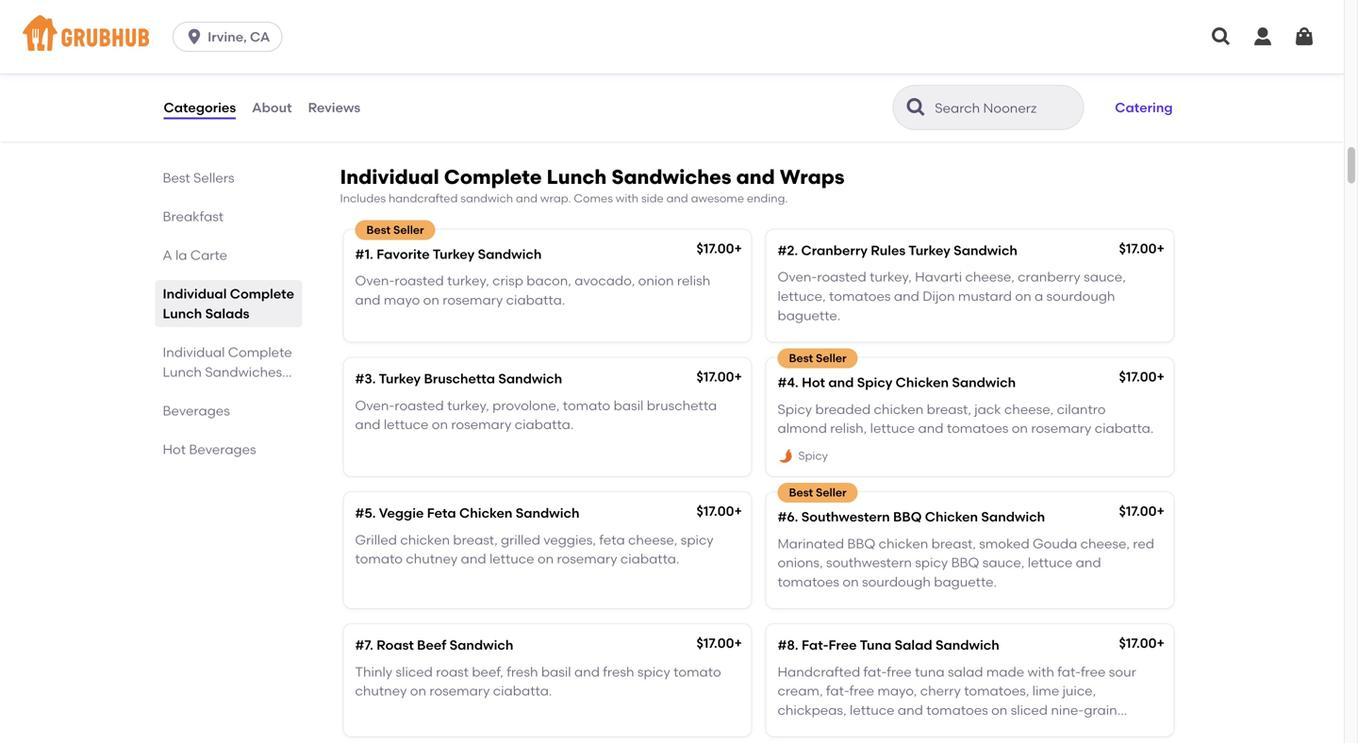Task type: locate. For each thing, give the bounding box(es) containing it.
0 horizontal spatial red
[[439, 53, 460, 69]]

tomatoes down cherry
[[927, 702, 988, 718]]

turkey right #3.
[[379, 371, 421, 387]]

1 vertical spatial wraps
[[191, 384, 233, 400]]

1 horizontal spatial with
[[1028, 664, 1055, 680]]

spicy up almond
[[778, 401, 812, 417]]

breast, inside 'spicy breaded chicken breast, jack cheese, cilantro almond relish, lettuce and tomatoes on rosemary ciabatta.'
[[927, 401, 972, 417]]

cheese, right jack
[[1005, 401, 1054, 417]]

oven- inside oven-roasted turkey, havarti cheese, cranberry sauce, lettuce, tomatoes and dijon mustard on a sourdough baguette.
[[778, 269, 817, 285]]

cheese, inside grilled chicken breast, grilled veggies, feta cheese, spicy tomato chutney and lettuce on rosemary ciabatta.
[[628, 532, 678, 548]]

and inside handcrafted fat-free tuna salad made with fat-free sour cream, fat-free mayo, cherry tomatoes, lime juice, chickpeas, lettuce and tomatoes on sliced nine-grain baguette.
[[898, 702, 923, 718]]

breast, inside "grilled chicken breast, romaine, roasted peppers, scallions, sesame seeds, mandarin oranges, toasted almonds and sweet ginger dressing."
[[876, 53, 920, 69]]

$17.00 +
[[697, 240, 742, 257], [1119, 240, 1165, 257], [697, 369, 742, 385], [1119, 369, 1165, 385], [697, 503, 742, 519], [1119, 503, 1165, 519], [697, 635, 742, 651], [1119, 635, 1165, 651]]

1 horizontal spatial red
[[1133, 536, 1155, 552]]

roasted down cranberry
[[817, 269, 867, 285]]

turkey, inside oven-roasted turkey, havarti cheese, cranberry sauce, lettuce, tomatoes and dijon mustard on a sourdough baguette.
[[870, 269, 912, 285]]

on inside oven-roasted turkey, provolone, tomato basil bruschetta and lettuce on rosemary ciabatta.
[[432, 417, 448, 433]]

cranberry
[[1018, 269, 1081, 285]]

0 horizontal spatial dressing.
[[417, 72, 474, 88]]

oven- down #1.
[[355, 273, 395, 289]]

best up #1.
[[366, 223, 391, 237]]

lunch for individual complete lunch salads
[[163, 306, 202, 322]]

1 vertical spatial sourdough
[[862, 574, 931, 590]]

rosemary inside oven-roasted turkey, provolone, tomato basil bruschetta and lettuce on rosemary ciabatta.
[[451, 417, 512, 433]]

1 vertical spatial best seller
[[789, 351, 847, 365]]

2 vertical spatial spicy
[[638, 664, 671, 680]]

2 vertical spatial individual
[[163, 344, 225, 360]]

ciabatta. down cilantro
[[1095, 420, 1154, 436]]

0 vertical spatial dressing.
[[417, 72, 474, 88]]

lettuce down grilled
[[490, 551, 534, 567]]

rosemary inside thinly sliced roast beef, fresh basil and fresh spicy tomato chutney on rosemary ciabatta.
[[430, 683, 490, 699]]

on inside oven-roasted turkey, crisp bacon, avocado, onion relish and mayo on rosemary ciabatta.
[[423, 292, 439, 308]]

2 vertical spatial spicy
[[799, 449, 828, 463]]

tomatoes
[[829, 288, 891, 304], [947, 420, 1009, 436], [778, 574, 840, 590], [927, 702, 988, 718]]

tomatoes inside handcrafted fat-free tuna salad made with fat-free sour cream, fat-free mayo, cherry tomatoes, lime juice, chickpeas, lettuce and tomatoes on sliced nine-grain baguette.
[[927, 702, 988, 718]]

salads
[[205, 306, 249, 322]]

red inside field greens, red onion, tomato, cucumber, croutons and choice of dressing.
[[439, 53, 460, 69]]

0 vertical spatial sliced
[[396, 664, 433, 680]]

fresh
[[507, 664, 538, 680], [603, 664, 634, 680]]

spicy inside 'spicy breaded chicken breast, jack cheese, cilantro almond relish, lettuce and tomatoes on rosemary ciabatta.'
[[778, 401, 812, 417]]

breast, left jack
[[927, 401, 972, 417]]

and inside the marinated bbq chicken breast, smoked gouda cheese, red onions, southwestern spicy bbq sauce, lettuce and tomatoes on sourdough baguette.
[[1076, 555, 1101, 571]]

dressing.
[[417, 72, 474, 88], [863, 91, 920, 107]]

turkey, down bruschetta
[[447, 397, 489, 413]]

0 horizontal spatial free
[[850, 683, 875, 699]]

turkey, for crisp
[[447, 273, 489, 289]]

lettuce down gouda
[[1028, 555, 1073, 571]]

lunch for individual complete lunch sandwiches and wraps beverages
[[163, 364, 202, 380]]

individual complete lunch sandwiches and wraps includes handcrafted sandwich and wrap. comes with side and awesome ending.
[[340, 165, 845, 205]]

ciabatta. down feta
[[621, 551, 680, 567]]

chicken up seeds, in the top right of the page
[[823, 53, 873, 69]]

rosemary down veggies,
[[557, 551, 617, 567]]

rosemary
[[443, 292, 503, 308], [451, 417, 512, 433], [1031, 420, 1092, 436], [557, 551, 617, 567], [430, 683, 490, 699]]

spicy right spicy image
[[799, 449, 828, 463]]

and inside grilled chicken breast, grilled veggies, feta cheese, spicy tomato chutney and lettuce on rosemary ciabatta.
[[461, 551, 486, 567]]

basil inside thinly sliced roast beef, fresh basil and fresh spicy tomato chutney on rosemary ciabatta.
[[541, 664, 571, 680]]

spicy inside thinly sliced roast beef, fresh basil and fresh spicy tomato chutney on rosemary ciabatta.
[[638, 664, 671, 680]]

lettuce inside the marinated bbq chicken breast, smoked gouda cheese, red onions, southwestern spicy bbq sauce, lettuce and tomatoes on sourdough baguette.
[[1028, 555, 1073, 571]]

2 horizontal spatial spicy
[[915, 555, 948, 571]]

2 vertical spatial complete
[[228, 344, 292, 360]]

tomato,
[[505, 53, 556, 69]]

dressing. down mandarin
[[863, 91, 920, 107]]

and inside oven-roasted turkey, crisp bacon, avocado, onion relish and mayo on rosemary ciabatta.
[[355, 292, 381, 308]]

tomatoes down onions,
[[778, 574, 840, 590]]

grilled down the '#5.'
[[355, 532, 397, 548]]

spicy breaded chicken breast, jack cheese, cilantro almond relish, lettuce and tomatoes on rosemary ciabatta.
[[778, 401, 1154, 436]]

complete down 'salads'
[[228, 344, 292, 360]]

and inside field greens, red onion, tomato, cucumber, croutons and choice of dressing.
[[691, 53, 716, 69]]

1 horizontal spatial sliced
[[1011, 702, 1048, 718]]

avocado,
[[575, 273, 635, 289]]

1 horizontal spatial sauce,
[[1084, 269, 1126, 285]]

0 horizontal spatial grilled
[[355, 532, 397, 548]]

spicy up breaded
[[857, 375, 893, 391]]

1 horizontal spatial bbq
[[893, 509, 922, 525]]

romaine,
[[924, 53, 980, 69]]

oven- inside oven-roasted turkey, provolone, tomato basil bruschetta and lettuce on rosemary ciabatta.
[[355, 397, 395, 413]]

breaded
[[815, 401, 871, 417]]

with left side
[[616, 192, 639, 205]]

rosemary down cilantro
[[1031, 420, 1092, 436]]

wraps for individual complete lunch sandwiches and wraps includes handcrafted sandwich and wrap. comes with side and awesome ending.
[[780, 165, 845, 189]]

seeds,
[[831, 72, 871, 88]]

0 vertical spatial sourdough
[[1047, 288, 1115, 304]]

0 horizontal spatial wraps
[[191, 384, 233, 400]]

fat- down handcrafted
[[826, 683, 850, 699]]

chicken up grilled
[[459, 505, 513, 521]]

tomato inside thinly sliced roast beef, fresh basil and fresh spicy tomato chutney on rosemary ciabatta.
[[674, 664, 721, 680]]

0 vertical spatial complete
[[444, 165, 542, 189]]

of
[[402, 72, 414, 88]]

reviews button
[[307, 74, 362, 141]]

salad
[[895, 637, 933, 653]]

spicy
[[681, 532, 714, 548], [915, 555, 948, 571], [638, 664, 671, 680]]

havarti
[[915, 269, 962, 285]]

awesome
[[691, 192, 744, 205]]

complete for individual complete lunch sandwiches and wraps beverages
[[228, 344, 292, 360]]

roasted inside oven-roasted turkey, crisp bacon, avocado, onion relish and mayo on rosemary ciabatta.
[[395, 273, 444, 289]]

1 vertical spatial chutney
[[355, 683, 407, 699]]

1 vertical spatial tomato
[[355, 551, 403, 567]]

provolone,
[[493, 397, 560, 413]]

1 vertical spatial spicy
[[915, 555, 948, 571]]

2 horizontal spatial tomato
[[674, 664, 721, 680]]

grilled up sesame
[[778, 53, 820, 69]]

oven- down #3.
[[355, 397, 395, 413]]

individual complete lunch salads
[[163, 286, 294, 322]]

best seller up southwestern
[[789, 486, 847, 499]]

lettuce right relish,
[[870, 420, 915, 436]]

oven- up lettuce,
[[778, 269, 817, 285]]

complete inside individual complete lunch salads
[[230, 286, 294, 302]]

beverages
[[163, 403, 230, 419], [189, 441, 256, 458]]

1 vertical spatial complete
[[230, 286, 294, 302]]

sandwiches inside the individual complete lunch sandwiches and wraps beverages
[[205, 364, 282, 380]]

1 vertical spatial beverages
[[189, 441, 256, 458]]

grilled chicken breast, romaine, roasted peppers, scallions, sesame seeds, mandarin oranges, toasted almonds and sweet ginger dressing.
[[778, 53, 1154, 107]]

tomato inside grilled chicken breast, grilled veggies, feta cheese, spicy tomato chutney and lettuce on rosemary ciabatta.
[[355, 551, 403, 567]]

2 svg image from the left
[[1252, 25, 1274, 48]]

chickpeas,
[[778, 702, 847, 718]]

individual up 'salads'
[[163, 286, 227, 302]]

free up the juice,
[[1081, 664, 1106, 680]]

1 vertical spatial red
[[1133, 536, 1155, 552]]

#4.
[[778, 375, 799, 391]]

and inside 'spicy breaded chicken breast, jack cheese, cilantro almond relish, lettuce and tomatoes on rosemary ciabatta.'
[[918, 420, 944, 436]]

sliced inside handcrafted fat-free tuna salad made with fat-free sour cream, fat-free mayo, cherry tomatoes, lime juice, chickpeas, lettuce and tomatoes on sliced nine-grain baguette.
[[1011, 702, 1048, 718]]

spicy image
[[778, 448, 795, 465]]

basil for and
[[541, 664, 571, 680]]

ca
[[250, 29, 270, 45]]

complete up 'salads'
[[230, 286, 294, 302]]

spicy inside the marinated bbq chicken breast, smoked gouda cheese, red onions, southwestern spicy bbq sauce, lettuce and tomatoes on sourdough baguette.
[[915, 555, 948, 571]]

roasted up toasted
[[984, 53, 1033, 69]]

0 vertical spatial seller
[[393, 223, 424, 237]]

wraps inside individual complete lunch sandwiches and wraps includes handcrafted sandwich and wrap. comes with side and awesome ending.
[[780, 165, 845, 189]]

cheese, up mustard
[[965, 269, 1015, 285]]

tomato inside oven-roasted turkey, provolone, tomato basil bruschetta and lettuce on rosemary ciabatta.
[[563, 397, 611, 413]]

sliced
[[396, 664, 433, 680], [1011, 702, 1048, 718]]

cheese, inside 'spicy breaded chicken breast, jack cheese, cilantro almond relish, lettuce and tomatoes on rosemary ciabatta.'
[[1005, 401, 1054, 417]]

1 vertical spatial sandwiches
[[205, 364, 282, 380]]

individual inside individual complete lunch sandwiches and wraps includes handcrafted sandwich and wrap. comes with side and awesome ending.
[[340, 165, 439, 189]]

turkey, down rules
[[870, 269, 912, 285]]

0 horizontal spatial bbq
[[848, 536, 876, 552]]

turkey, inside oven-roasted turkey, crisp bacon, avocado, onion relish and mayo on rosemary ciabatta.
[[447, 273, 489, 289]]

lettuce
[[384, 417, 429, 433], [870, 420, 915, 436], [490, 551, 534, 567], [1028, 555, 1073, 571], [850, 702, 895, 718]]

0 vertical spatial with
[[616, 192, 639, 205]]

sandwich up veggies,
[[516, 505, 580, 521]]

0 horizontal spatial basil
[[541, 664, 571, 680]]

0 vertical spatial red
[[439, 53, 460, 69]]

lunch inside individual complete lunch sandwiches and wraps includes handcrafted sandwich and wrap. comes with side and awesome ending.
[[547, 165, 607, 189]]

dijon
[[923, 288, 955, 304]]

0 vertical spatial spicy
[[681, 532, 714, 548]]

0 vertical spatial tomato
[[563, 397, 611, 413]]

baguette. down lettuce,
[[778, 307, 841, 323]]

0 horizontal spatial with
[[616, 192, 639, 205]]

grilled inside "grilled chicken breast, romaine, roasted peppers, scallions, sesame seeds, mandarin oranges, toasted almonds and sweet ginger dressing."
[[778, 53, 820, 69]]

0 horizontal spatial svg image
[[1210, 25, 1233, 48]]

1 horizontal spatial turkey
[[433, 246, 475, 262]]

seller
[[393, 223, 424, 237], [816, 351, 847, 365], [816, 486, 847, 499]]

individual for individual complete lunch salads
[[163, 286, 227, 302]]

comes
[[574, 192, 613, 205]]

categories button
[[163, 74, 237, 141]]

0 vertical spatial sandwiches
[[612, 165, 732, 189]]

mustard
[[958, 288, 1012, 304]]

1 vertical spatial dressing.
[[863, 91, 920, 107]]

breast,
[[876, 53, 920, 69], [927, 401, 972, 417], [453, 532, 498, 548], [932, 536, 976, 552]]

0 vertical spatial chutney
[[406, 551, 458, 567]]

2 vertical spatial bbq
[[951, 555, 980, 571]]

sweet
[[778, 91, 815, 107]]

2 vertical spatial baguette.
[[778, 721, 841, 737]]

ciabatta. down beef,
[[493, 683, 552, 699]]

basil inside oven-roasted turkey, provolone, tomato basil bruschetta and lettuce on rosemary ciabatta.
[[614, 397, 644, 413]]

1 vertical spatial sauce,
[[983, 555, 1025, 571]]

baguette. inside handcrafted fat-free tuna salad made with fat-free sour cream, fat-free mayo, cherry tomatoes, lime juice, chickpeas, lettuce and tomatoes on sliced nine-grain baguette.
[[778, 721, 841, 737]]

roasted down #3. turkey bruschetta sandwich
[[395, 397, 444, 413]]

complete inside individual complete lunch sandwiches and wraps includes handcrafted sandwich and wrap. comes with side and awesome ending.
[[444, 165, 542, 189]]

cheese, right feta
[[628, 532, 678, 548]]

cheese,
[[965, 269, 1015, 285], [1005, 401, 1054, 417], [628, 532, 678, 548], [1081, 536, 1130, 552]]

lunch left 'salads'
[[163, 306, 202, 322]]

chicken
[[823, 53, 873, 69], [874, 401, 924, 417], [400, 532, 450, 548], [879, 536, 928, 552]]

sellers
[[193, 170, 235, 186]]

wraps inside the individual complete lunch sandwiches and wraps beverages
[[191, 384, 233, 400]]

beef
[[417, 637, 446, 653]]

with up 'lime' on the bottom of page
[[1028, 664, 1055, 680]]

0 horizontal spatial fresh
[[507, 664, 538, 680]]

chicken down '#4. hot and spicy chicken sandwich'
[[874, 401, 924, 417]]

0 vertical spatial lunch
[[547, 165, 607, 189]]

1 vertical spatial spicy
[[778, 401, 812, 417]]

1 horizontal spatial hot
[[802, 375, 825, 391]]

1 fresh from the left
[[507, 664, 538, 680]]

bbq
[[893, 509, 922, 525], [848, 536, 876, 552], [951, 555, 980, 571]]

0 vertical spatial bbq
[[893, 509, 922, 525]]

sandwich up beef,
[[450, 637, 514, 653]]

reviews
[[308, 99, 361, 115]]

mayo,
[[878, 683, 917, 699]]

rosemary inside grilled chicken breast, grilled veggies, feta cheese, spicy tomato chutney and lettuce on rosemary ciabatta.
[[557, 551, 617, 567]]

lettuce down mayo,
[[850, 702, 895, 718]]

turkey, for provolone,
[[447, 397, 489, 413]]

with
[[616, 192, 639, 205], [1028, 664, 1055, 680]]

roasted inside oven-roasted turkey, provolone, tomato basil bruschetta and lettuce on rosemary ciabatta.
[[395, 397, 444, 413]]

grilled
[[778, 53, 820, 69], [355, 532, 397, 548]]

1 vertical spatial baguette.
[[934, 574, 997, 590]]

1 horizontal spatial svg image
[[1252, 25, 1274, 48]]

0 vertical spatial wraps
[[780, 165, 845, 189]]

handcrafted
[[389, 192, 458, 205]]

sandwiches up side
[[612, 165, 732, 189]]

turkey, inside oven-roasted turkey, provolone, tomato basil bruschetta and lettuce on rosemary ciabatta.
[[447, 397, 489, 413]]

sliced down 'lime' on the bottom of page
[[1011, 702, 1048, 718]]

lunch up hot beverages
[[163, 364, 202, 380]]

svg image
[[1210, 25, 1233, 48], [1252, 25, 1274, 48], [1293, 25, 1316, 48]]

free
[[829, 637, 857, 653]]

oven- for #2.
[[778, 269, 817, 285]]

sourdough inside oven-roasted turkey, havarti cheese, cranberry sauce, lettuce, tomatoes and dijon mustard on a sourdough baguette.
[[1047, 288, 1115, 304]]

0 horizontal spatial tomato
[[355, 551, 403, 567]]

0 horizontal spatial sauce,
[[983, 555, 1025, 571]]

a
[[1035, 288, 1043, 304]]

best up #6.
[[789, 486, 813, 499]]

ciabatta.
[[506, 292, 565, 308], [515, 417, 574, 433], [1095, 420, 1154, 436], [621, 551, 680, 567], [493, 683, 552, 699]]

seller up favorite
[[393, 223, 424, 237]]

sliced inside thinly sliced roast beef, fresh basil and fresh spicy tomato chutney on rosemary ciabatta.
[[396, 664, 433, 680]]

field
[[355, 53, 385, 69]]

0 vertical spatial grilled
[[778, 53, 820, 69]]

ciabatta. down provolone,
[[515, 417, 574, 433]]

breast, down #5. veggie feta chicken sandwich
[[453, 532, 498, 548]]

individual for individual complete lunch sandwiches and wraps includes handcrafted sandwich and wrap. comes with side and awesome ending.
[[340, 165, 439, 189]]

and
[[691, 53, 716, 69], [1111, 72, 1136, 88], [736, 165, 775, 189], [516, 192, 538, 205], [667, 192, 688, 205], [894, 288, 920, 304], [355, 292, 381, 308], [829, 375, 854, 391], [163, 384, 188, 400], [355, 417, 381, 433], [918, 420, 944, 436], [461, 551, 486, 567], [1076, 555, 1101, 571], [574, 664, 600, 680], [898, 702, 923, 718]]

seller up breaded
[[816, 351, 847, 365]]

Search Noonerz search field
[[933, 99, 1078, 117]]

a la carte
[[163, 247, 227, 263]]

tomato
[[563, 397, 611, 413], [355, 551, 403, 567], [674, 664, 721, 680]]

#6.
[[778, 509, 798, 525]]

chutney inside thinly sliced roast beef, fresh basil and fresh spicy tomato chutney on rosemary ciabatta.
[[355, 683, 407, 699]]

dressing. right of
[[417, 72, 474, 88]]

1 horizontal spatial sandwiches
[[612, 165, 732, 189]]

chicken inside the marinated bbq chicken breast, smoked gouda cheese, red onions, southwestern spicy bbq sauce, lettuce and tomatoes on sourdough baguette.
[[879, 536, 928, 552]]

red right gouda
[[1133, 536, 1155, 552]]

chicken down feta
[[400, 532, 450, 548]]

wraps up ending.
[[780, 165, 845, 189]]

seller up southwestern
[[816, 486, 847, 499]]

1 vertical spatial sliced
[[1011, 702, 1048, 718]]

rosemary down provolone,
[[451, 417, 512, 433]]

tuna
[[860, 637, 892, 653]]

0 vertical spatial basil
[[614, 397, 644, 413]]

cheese, right gouda
[[1081, 536, 1130, 552]]

1 horizontal spatial basil
[[614, 397, 644, 413]]

complete inside the individual complete lunch sandwiches and wraps beverages
[[228, 344, 292, 360]]

1 horizontal spatial fresh
[[603, 664, 634, 680]]

ciabatta. down bacon,
[[506, 292, 565, 308]]

red left onion,
[[439, 53, 460, 69]]

hot right #4.
[[802, 375, 825, 391]]

fat-
[[864, 664, 887, 680], [1058, 664, 1081, 680], [826, 683, 850, 699]]

basil
[[614, 397, 644, 413], [541, 664, 571, 680]]

breakfast
[[163, 208, 224, 225]]

lunch inside the individual complete lunch sandwiches and wraps beverages
[[163, 364, 202, 380]]

grilled inside grilled chicken breast, grilled veggies, feta cheese, spicy tomato chutney and lettuce on rosemary ciabatta.
[[355, 532, 397, 548]]

0 vertical spatial hot
[[802, 375, 825, 391]]

1 horizontal spatial spicy
[[681, 532, 714, 548]]

1 horizontal spatial dressing.
[[863, 91, 920, 107]]

1 vertical spatial basil
[[541, 664, 571, 680]]

baguette. inside oven-roasted turkey, havarti cheese, cranberry sauce, lettuce, tomatoes and dijon mustard on a sourdough baguette.
[[778, 307, 841, 323]]

marinated bbq chicken breast, smoked gouda cheese, red onions, southwestern spicy bbq sauce, lettuce and tomatoes on sourdough baguette.
[[778, 536, 1155, 590]]

1 vertical spatial hot
[[163, 441, 186, 458]]

baguette. inside the marinated bbq chicken breast, smoked gouda cheese, red onions, southwestern spicy bbq sauce, lettuce and tomatoes on sourdough baguette.
[[934, 574, 997, 590]]

chicken up the marinated bbq chicken breast, smoked gouda cheese, red onions, southwestern spicy bbq sauce, lettuce and tomatoes on sourdough baguette.
[[925, 509, 978, 525]]

seller for favorite
[[393, 223, 424, 237]]

ciabatta. inside grilled chicken breast, grilled veggies, feta cheese, spicy tomato chutney and lettuce on rosemary ciabatta.
[[621, 551, 680, 567]]

+
[[734, 240, 742, 257], [1157, 240, 1165, 257], [734, 369, 742, 385], [1157, 369, 1165, 385], [734, 503, 742, 519], [1157, 503, 1165, 519], [734, 635, 742, 651], [1157, 635, 1165, 651]]

sandwiches for individual complete lunch sandwiches and wraps includes handcrafted sandwich and wrap. comes with side and awesome ending.
[[612, 165, 732, 189]]

breast, up mandarin
[[876, 53, 920, 69]]

2 horizontal spatial svg image
[[1293, 25, 1316, 48]]

1 horizontal spatial wraps
[[780, 165, 845, 189]]

lettuce down #3. turkey bruschetta sandwich
[[384, 417, 429, 433]]

0 horizontal spatial sourdough
[[862, 574, 931, 590]]

sauce, down smoked
[[983, 555, 1025, 571]]

tomatoes down cranberry
[[829, 288, 891, 304]]

0 horizontal spatial spicy
[[638, 664, 671, 680]]

0 horizontal spatial sliced
[[396, 664, 433, 680]]

2 vertical spatial lunch
[[163, 364, 202, 380]]

hot
[[802, 375, 825, 391], [163, 441, 186, 458]]

lettuce inside oven-roasted turkey, provolone, tomato basil bruschetta and lettuce on rosemary ciabatta.
[[384, 417, 429, 433]]

0 vertical spatial beverages
[[163, 403, 230, 419]]

chutney down thinly at the bottom
[[355, 683, 407, 699]]

1 vertical spatial lunch
[[163, 306, 202, 322]]

1 vertical spatial individual
[[163, 286, 227, 302]]

1 horizontal spatial grilled
[[778, 53, 820, 69]]

1 vertical spatial grilled
[[355, 532, 397, 548]]

turkey
[[909, 242, 951, 258], [433, 246, 475, 262], [379, 371, 421, 387]]

lunch
[[547, 165, 607, 189], [163, 306, 202, 322], [163, 364, 202, 380]]

basil left bruschetta
[[614, 397, 644, 413]]

rosemary down roast
[[430, 683, 490, 699]]

hot down the individual complete lunch sandwiches and wraps beverages
[[163, 441, 186, 458]]

tomatoes inside oven-roasted turkey, havarti cheese, cranberry sauce, lettuce, tomatoes and dijon mustard on a sourdough baguette.
[[829, 288, 891, 304]]

breast, inside the marinated bbq chicken breast, smoked gouda cheese, red onions, southwestern spicy bbq sauce, lettuce and tomatoes on sourdough baguette.
[[932, 536, 976, 552]]

0 horizontal spatial sandwiches
[[205, 364, 282, 380]]

scallions,
[[1096, 53, 1154, 69]]

sourdough down southwestern
[[862, 574, 931, 590]]

2 vertical spatial best seller
[[789, 486, 847, 499]]

roasted inside "grilled chicken breast, romaine, roasted peppers, scallions, sesame seeds, mandarin oranges, toasted almonds and sweet ginger dressing."
[[984, 53, 1033, 69]]

individual inside the individual complete lunch sandwiches and wraps beverages
[[163, 344, 225, 360]]

grilled chicken breast, grilled veggies, feta cheese, spicy tomato chutney and lettuce on rosemary ciabatta.
[[355, 532, 714, 567]]

sandwiches down 'salads'
[[205, 364, 282, 380]]

0 vertical spatial best seller
[[366, 223, 424, 237]]

basil right beef,
[[541, 664, 571, 680]]

sandwich up mustard
[[954, 242, 1018, 258]]

baguette. down smoked
[[934, 574, 997, 590]]

thinly sliced roast beef, fresh basil and fresh spicy tomato chutney on rosemary ciabatta.
[[355, 664, 721, 699]]

ending.
[[747, 192, 788, 205]]

wraps up hot beverages
[[191, 384, 233, 400]]

oven- inside oven-roasted turkey, crisp bacon, avocado, onion relish and mayo on rosemary ciabatta.
[[355, 273, 395, 289]]

0 vertical spatial individual
[[340, 165, 439, 189]]

2 vertical spatial tomato
[[674, 664, 721, 680]]

free up mayo,
[[887, 664, 912, 680]]

chicken down #6. southwestern bbq chicken sandwich
[[879, 536, 928, 552]]

complete up the sandwich
[[444, 165, 542, 189]]

turkey up havarti
[[909, 242, 951, 258]]

thinly
[[355, 664, 393, 680]]

#1. favorite turkey sandwich
[[355, 246, 542, 262]]

and inside oven-roasted turkey, havarti cheese, cranberry sauce, lettuce, tomatoes and dijon mustard on a sourdough baguette.
[[894, 288, 920, 304]]

categories
[[164, 99, 236, 115]]

on inside the marinated bbq chicken breast, smoked gouda cheese, red onions, southwestern spicy bbq sauce, lettuce and tomatoes on sourdough baguette.
[[843, 574, 859, 590]]

turkey, down #1. favorite turkey sandwich
[[447, 273, 489, 289]]

sandwich up provolone,
[[498, 371, 562, 387]]

fat- down tuna
[[864, 664, 887, 680]]

1 horizontal spatial sourdough
[[1047, 288, 1115, 304]]

fat- up the juice,
[[1058, 664, 1081, 680]]

individual inside individual complete lunch salads
[[163, 286, 227, 302]]

on inside thinly sliced roast beef, fresh basil and fresh spicy tomato chutney on rosemary ciabatta.
[[410, 683, 426, 699]]

breast, down #6. southwestern bbq chicken sandwich
[[932, 536, 976, 552]]

0 vertical spatial sauce,
[[1084, 269, 1126, 285]]

2 vertical spatial seller
[[816, 486, 847, 499]]

red
[[439, 53, 460, 69], [1133, 536, 1155, 552]]

sauce, right cranberry
[[1084, 269, 1126, 285]]

roasted for oven-roasted turkey, provolone, tomato basil bruschetta and lettuce on rosemary ciabatta.
[[395, 397, 444, 413]]

lunch inside individual complete lunch salads
[[163, 306, 202, 322]]

sauce, inside the marinated bbq chicken breast, smoked gouda cheese, red onions, southwestern spicy bbq sauce, lettuce and tomatoes on sourdough baguette.
[[983, 555, 1025, 571]]

lettuce inside grilled chicken breast, grilled veggies, feta cheese, spicy tomato chutney and lettuce on rosemary ciabatta.
[[490, 551, 534, 567]]

spicy for spicy breaded chicken breast, jack cheese, cilantro almond relish, lettuce and tomatoes on rosemary ciabatta.
[[778, 401, 812, 417]]

red inside the marinated bbq chicken breast, smoked gouda cheese, red onions, southwestern spicy bbq sauce, lettuce and tomatoes on sourdough baguette.
[[1133, 536, 1155, 552]]

and inside oven-roasted turkey, provolone, tomato basil bruschetta and lettuce on rosemary ciabatta.
[[355, 417, 381, 433]]

sourdough inside the marinated bbq chicken breast, smoked gouda cheese, red onions, southwestern spicy bbq sauce, lettuce and tomatoes on sourdough baguette.
[[862, 574, 931, 590]]

main navigation navigation
[[0, 0, 1344, 74]]

roasted inside oven-roasted turkey, havarti cheese, cranberry sauce, lettuce, tomatoes and dijon mustard on a sourdough baguette.
[[817, 269, 867, 285]]

individual up includes
[[340, 165, 439, 189]]

sandwiches inside individual complete lunch sandwiches and wraps includes handcrafted sandwich and wrap. comes with side and awesome ending.
[[612, 165, 732, 189]]

1 svg image from the left
[[1210, 25, 1233, 48]]

2 horizontal spatial fat-
[[1058, 664, 1081, 680]]

1 horizontal spatial tomato
[[563, 397, 611, 413]]

0 vertical spatial baguette.
[[778, 307, 841, 323]]

roasted
[[984, 53, 1033, 69], [817, 269, 867, 285], [395, 273, 444, 289], [395, 397, 444, 413]]

tomatoes down jack
[[947, 420, 1009, 436]]

beverages down the individual complete lunch sandwiches and wraps beverages
[[189, 441, 256, 458]]

sourdough down cranberry
[[1047, 288, 1115, 304]]



Task type: vqa. For each thing, say whether or not it's contained in the screenshot.
#6. Southwestern BBQ Chicken Sandwich
yes



Task type: describe. For each thing, give the bounding box(es) containing it.
complete for individual complete lunch salads
[[230, 286, 294, 302]]

oven- for #1.
[[355, 273, 395, 289]]

hot beverages
[[163, 441, 256, 458]]

marinated
[[778, 536, 844, 552]]

about button
[[251, 74, 293, 141]]

rosemary inside 'spicy breaded chicken breast, jack cheese, cilantro almond relish, lettuce and tomatoes on rosemary ciabatta.'
[[1031, 420, 1092, 436]]

juice,
[[1063, 683, 1096, 699]]

chicken up 'spicy breaded chicken breast, jack cheese, cilantro almond relish, lettuce and tomatoes on rosemary ciabatta.'
[[896, 375, 949, 391]]

onion,
[[463, 53, 502, 69]]

mayo
[[384, 292, 420, 308]]

ciabatta. inside oven-roasted turkey, crisp bacon, avocado, onion relish and mayo on rosemary ciabatta.
[[506, 292, 565, 308]]

ginger
[[818, 91, 860, 107]]

1 vertical spatial seller
[[816, 351, 847, 365]]

on inside grilled chicken breast, grilled veggies, feta cheese, spicy tomato chutney and lettuce on rosemary ciabatta.
[[538, 551, 554, 567]]

3 svg image from the left
[[1293, 25, 1316, 48]]

peppers,
[[1036, 53, 1093, 69]]

oven-roasted turkey, havarti cheese, cranberry sauce, lettuce, tomatoes and dijon mustard on a sourdough baguette.
[[778, 269, 1126, 323]]

veggie
[[379, 505, 424, 521]]

ciabatta. inside oven-roasted turkey, provolone, tomato basil bruschetta and lettuce on rosemary ciabatta.
[[515, 417, 574, 433]]

best up #4.
[[789, 351, 813, 365]]

field greens, red onion, tomato, cucumber, croutons and choice of dressing.
[[355, 53, 716, 88]]

catering button
[[1107, 87, 1182, 128]]

chicken inside grilled chicken breast, grilled veggies, feta cheese, spicy tomato chutney and lettuce on rosemary ciabatta.
[[400, 532, 450, 548]]

gouda
[[1033, 536, 1078, 552]]

roasted for oven-roasted turkey, havarti cheese, cranberry sauce, lettuce, tomatoes and dijon mustard on a sourdough baguette.
[[817, 269, 867, 285]]

favorite
[[377, 246, 430, 262]]

dressing. inside "grilled chicken breast, romaine, roasted peppers, scallions, sesame seeds, mandarin oranges, toasted almonds and sweet ginger dressing."
[[863, 91, 920, 107]]

a
[[163, 247, 172, 263]]

fat-
[[802, 637, 829, 653]]

chicken for marinated bbq chicken breast, smoked gouda cheese, red onions, southwestern spicy bbq sauce, lettuce and tomatoes on sourdough baguette.
[[925, 509, 978, 525]]

sandwich up smoked
[[981, 509, 1045, 525]]

2 fresh from the left
[[603, 664, 634, 680]]

beverages inside the individual complete lunch sandwiches and wraps beverages
[[163, 403, 230, 419]]

#2. cranberry rules turkey sandwich
[[778, 242, 1018, 258]]

ciabatta. inside thinly sliced roast beef, fresh basil and fresh spicy tomato chutney on rosemary ciabatta.
[[493, 683, 552, 699]]

grilled for grilled chicken breast, romaine, roasted peppers, scallions, sesame seeds, mandarin oranges, toasted almonds and sweet ginger dressing.
[[778, 53, 820, 69]]

lettuce inside 'spicy breaded chicken breast, jack cheese, cilantro almond relish, lettuce and tomatoes on rosemary ciabatta.'
[[870, 420, 915, 436]]

and inside thinly sliced roast beef, fresh basil and fresh spicy tomato chutney on rosemary ciabatta.
[[574, 664, 600, 680]]

and inside the individual complete lunch sandwiches and wraps beverages
[[163, 384, 188, 400]]

lunch for individual complete lunch sandwiches and wraps includes handcrafted sandwich and wrap. comes with side and awesome ending.
[[547, 165, 607, 189]]

#4. hot and spicy chicken sandwich
[[778, 375, 1016, 391]]

roast
[[377, 637, 414, 653]]

roasted for oven-roasted turkey, crisp bacon, avocado, onion relish and mayo on rosemary ciabatta.
[[395, 273, 444, 289]]

greens,
[[389, 53, 435, 69]]

#7.
[[355, 637, 373, 653]]

includes
[[340, 192, 386, 205]]

sesame
[[778, 72, 827, 88]]

grilled
[[501, 532, 541, 548]]

cheese, inside the marinated bbq chicken breast, smoked gouda cheese, red onions, southwestern spicy bbq sauce, lettuce and tomatoes on sourdough baguette.
[[1081, 536, 1130, 552]]

veggies,
[[544, 532, 596, 548]]

onions,
[[778, 555, 823, 571]]

bruschetta
[[424, 371, 495, 387]]

0 horizontal spatial fat-
[[826, 683, 850, 699]]

with inside handcrafted fat-free tuna salad made with fat-free sour cream, fat-free mayo, cherry tomatoes, lime juice, chickpeas, lettuce and tomatoes on sliced nine-grain baguette.
[[1028, 664, 1055, 680]]

tomatoes inside the marinated bbq chicken breast, smoked gouda cheese, red onions, southwestern spicy bbq sauce, lettuce and tomatoes on sourdough baguette.
[[778, 574, 840, 590]]

beef,
[[472, 664, 504, 680]]

almonds
[[1052, 72, 1108, 88]]

made
[[987, 664, 1025, 680]]

wrap.
[[540, 192, 571, 205]]

2 horizontal spatial bbq
[[951, 555, 980, 571]]

sandwich up salad
[[936, 637, 1000, 653]]

with inside individual complete lunch sandwiches and wraps includes handcrafted sandwich and wrap. comes with side and awesome ending.
[[616, 192, 639, 205]]

grilled for grilled chicken breast, grilled veggies, feta cheese, spicy tomato chutney and lettuce on rosemary ciabatta.
[[355, 532, 397, 548]]

choice
[[355, 72, 398, 88]]

svg image
[[185, 27, 204, 46]]

jack
[[975, 401, 1001, 417]]

chicken inside "grilled chicken breast, romaine, roasted peppers, scallions, sesame seeds, mandarin oranges, toasted almonds and sweet ginger dressing."
[[823, 53, 873, 69]]

search icon image
[[905, 96, 928, 119]]

complete for individual complete lunch sandwiches and wraps includes handcrafted sandwich and wrap. comes with side and awesome ending.
[[444, 165, 542, 189]]

mandarin
[[874, 72, 937, 88]]

side
[[641, 192, 664, 205]]

tuna
[[915, 664, 945, 680]]

#6. southwestern bbq chicken sandwich
[[778, 509, 1045, 525]]

about
[[252, 99, 292, 115]]

#3. turkey bruschetta sandwich
[[355, 371, 562, 387]]

rosemary inside oven-roasted turkey, crisp bacon, avocado, onion relish and mayo on rosemary ciabatta.
[[443, 292, 503, 308]]

1 horizontal spatial free
[[887, 664, 912, 680]]

on inside 'spicy breaded chicken breast, jack cheese, cilantro almond relish, lettuce and tomatoes on rosemary ciabatta.'
[[1012, 420, 1028, 436]]

lime
[[1033, 683, 1060, 699]]

chicken for grilled chicken breast, grilled veggies, feta cheese, spicy tomato chutney and lettuce on rosemary ciabatta.
[[459, 505, 513, 521]]

seller for southwestern
[[816, 486, 847, 499]]

best seller for favorite
[[366, 223, 424, 237]]

onion
[[638, 273, 674, 289]]

breast, inside grilled chicken breast, grilled veggies, feta cheese, spicy tomato chutney and lettuce on rosemary ciabatta.
[[453, 532, 498, 548]]

irvine, ca
[[208, 29, 270, 45]]

catering
[[1115, 99, 1173, 115]]

0 horizontal spatial hot
[[163, 441, 186, 458]]

dressing. inside field greens, red onion, tomato, cucumber, croutons and choice of dressing.
[[417, 72, 474, 88]]

grain
[[1084, 702, 1118, 718]]

lettuce inside handcrafted fat-free tuna salad made with fat-free sour cream, fat-free mayo, cherry tomatoes, lime juice, chickpeas, lettuce and tomatoes on sliced nine-grain baguette.
[[850, 702, 895, 718]]

#8.
[[778, 637, 799, 653]]

#5.
[[355, 505, 376, 521]]

2 horizontal spatial free
[[1081, 664, 1106, 680]]

best seller for southwestern
[[789, 486, 847, 499]]

sandwich up crisp
[[478, 246, 542, 262]]

cherry
[[920, 683, 961, 699]]

oven- for #3.
[[355, 397, 395, 413]]

best sellers
[[163, 170, 235, 186]]

individual for individual complete lunch sandwiches and wraps beverages
[[163, 344, 225, 360]]

oven-roasted turkey, crisp bacon, avocado, onion relish and mayo on rosemary ciabatta.
[[355, 273, 711, 308]]

bruschetta
[[647, 397, 717, 413]]

turkey, for havarti
[[870, 269, 912, 285]]

cranberry
[[801, 242, 868, 258]]

tomatoes inside 'spicy breaded chicken breast, jack cheese, cilantro almond relish, lettuce and tomatoes on rosemary ciabatta.'
[[947, 420, 1009, 436]]

irvine,
[[208, 29, 247, 45]]

nine-
[[1051, 702, 1084, 718]]

spicy for spicy
[[799, 449, 828, 463]]

sandwich
[[461, 192, 513, 205]]

basil for bruschetta
[[614, 397, 644, 413]]

0 horizontal spatial turkey
[[379, 371, 421, 387]]

best left sellers
[[163, 170, 190, 186]]

salad
[[948, 664, 983, 680]]

almond
[[778, 420, 827, 436]]

chutney inside grilled chicken breast, grilled veggies, feta cheese, spicy tomato chutney and lettuce on rosemary ciabatta.
[[406, 551, 458, 567]]

#5. veggie feta chicken sandwich
[[355, 505, 580, 521]]

wraps for individual complete lunch sandwiches and wraps beverages
[[191, 384, 233, 400]]

1 vertical spatial bbq
[[848, 536, 876, 552]]

#3.
[[355, 371, 376, 387]]

on inside oven-roasted turkey, havarti cheese, cranberry sauce, lettuce, tomatoes and dijon mustard on a sourdough baguette.
[[1015, 288, 1032, 304]]

#2.
[[778, 242, 798, 258]]

handcrafted
[[778, 664, 860, 680]]

1 horizontal spatial fat-
[[864, 664, 887, 680]]

relish,
[[830, 420, 867, 436]]

2 horizontal spatial turkey
[[909, 242, 951, 258]]

sauce, inside oven-roasted turkey, havarti cheese, cranberry sauce, lettuce, tomatoes and dijon mustard on a sourdough baguette.
[[1084, 269, 1126, 285]]

rules
[[871, 242, 906, 258]]

feta
[[427, 505, 456, 521]]

sandwich up jack
[[952, 375, 1016, 391]]

southwestern
[[802, 509, 890, 525]]

spicy inside grilled chicken breast, grilled veggies, feta cheese, spicy tomato chutney and lettuce on rosemary ciabatta.
[[681, 532, 714, 548]]

sour
[[1109, 664, 1136, 680]]

chicken inside 'spicy breaded chicken breast, jack cheese, cilantro almond relish, lettuce and tomatoes on rosemary ciabatta.'
[[874, 401, 924, 417]]

and inside "grilled chicken breast, romaine, roasted peppers, scallions, sesame seeds, mandarin oranges, toasted almonds and sweet ginger dressing."
[[1111, 72, 1136, 88]]

southwestern
[[826, 555, 912, 571]]

ciabatta. inside 'spicy breaded chicken breast, jack cheese, cilantro almond relish, lettuce and tomatoes on rosemary ciabatta.'
[[1095, 420, 1154, 436]]

on inside handcrafted fat-free tuna salad made with fat-free sour cream, fat-free mayo, cherry tomatoes, lime juice, chickpeas, lettuce and tomatoes on sliced nine-grain baguette.
[[992, 702, 1008, 718]]

oranges,
[[940, 72, 996, 88]]

handcrafted fat-free tuna salad made with fat-free sour cream, fat-free mayo, cherry tomatoes, lime juice, chickpeas, lettuce and tomatoes on sliced nine-grain baguette.
[[778, 664, 1136, 737]]

smoked
[[979, 536, 1030, 552]]

toasted
[[999, 72, 1049, 88]]

cream,
[[778, 683, 823, 699]]

cheese, inside oven-roasted turkey, havarti cheese, cranberry sauce, lettuce, tomatoes and dijon mustard on a sourdough baguette.
[[965, 269, 1015, 285]]

lettuce,
[[778, 288, 826, 304]]

irvine, ca button
[[173, 22, 290, 52]]

relish
[[677, 273, 711, 289]]

0 vertical spatial spicy
[[857, 375, 893, 391]]

#7. roast beef sandwich
[[355, 637, 514, 653]]

sandwiches for individual complete lunch sandwiches and wraps beverages
[[205, 364, 282, 380]]

cilantro
[[1057, 401, 1106, 417]]



